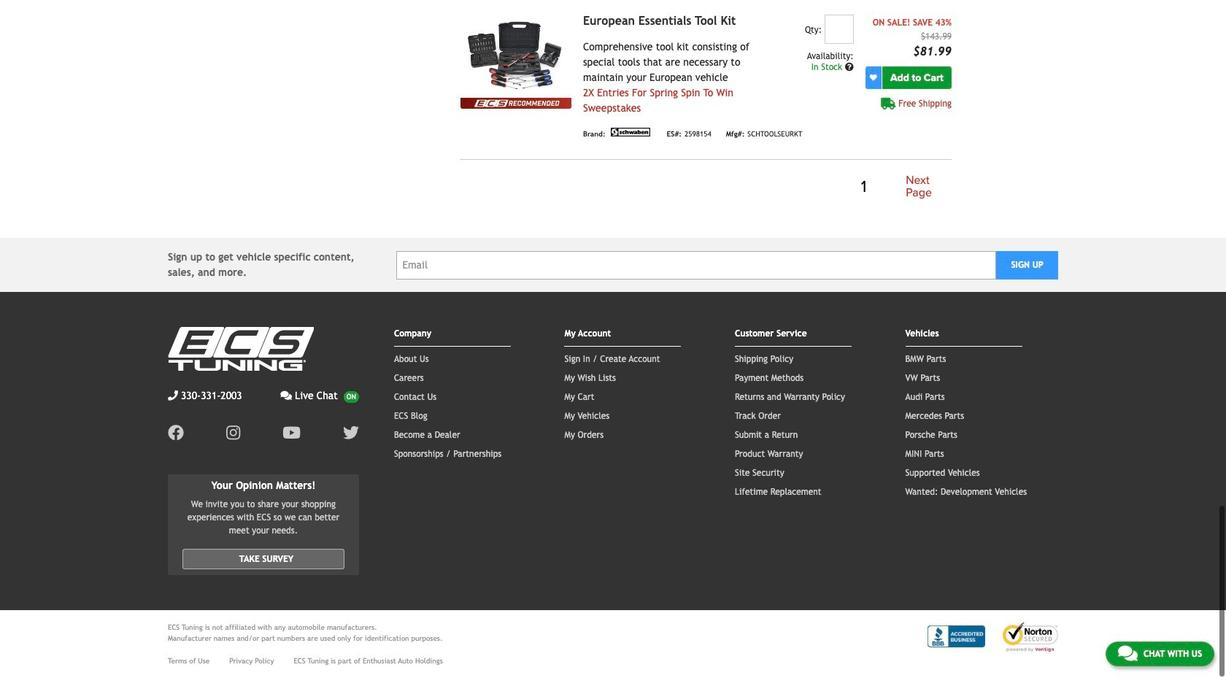 Task type: locate. For each thing, give the bounding box(es) containing it.
None number field
[[825, 15, 854, 44]]

es#2598154 - schtoolseurkt - european essentials tool kit - comprehensive tool kit consisting of special tools that are necessary to maintain your european vehicle - schwaben - audi bmw volkswagen mercedes benz mini porsche image
[[461, 15, 572, 98]]

ecs tuning recommends this product. image
[[461, 98, 572, 109]]

add to wish list image
[[870, 74, 877, 81]]

0 horizontal spatial comments image
[[281, 391, 292, 401]]

0 vertical spatial comments image
[[281, 391, 292, 401]]

1 vertical spatial comments image
[[1118, 645, 1138, 662]]

1 horizontal spatial comments image
[[1118, 645, 1138, 662]]

schwaben - corporate logo image
[[608, 128, 652, 136]]

ecs tuning image
[[168, 327, 314, 371]]

instagram logo image
[[226, 425, 240, 441]]

comments image
[[281, 391, 292, 401], [1118, 645, 1138, 662]]

phone image
[[168, 391, 178, 401]]

Email email field
[[396, 251, 997, 279]]



Task type: describe. For each thing, give the bounding box(es) containing it.
paginated product list navigation navigation
[[461, 171, 952, 203]]

question circle image
[[845, 63, 854, 71]]

twitter logo image
[[343, 425, 359, 441]]

youtube logo image
[[283, 425, 301, 441]]

facebook logo image
[[168, 425, 184, 441]]



Task type: vqa. For each thing, say whether or not it's contained in the screenshot.
ES#2996482 - 014121sch01aKT2 - Schwaben 203 Piece Zippered Tool Bag Kit  - Get this ready to go extensive tool set complete with tool bag. - Schwaben - Audi BMW Volkswagen Mercedes Benz MINI Porsche image
no



